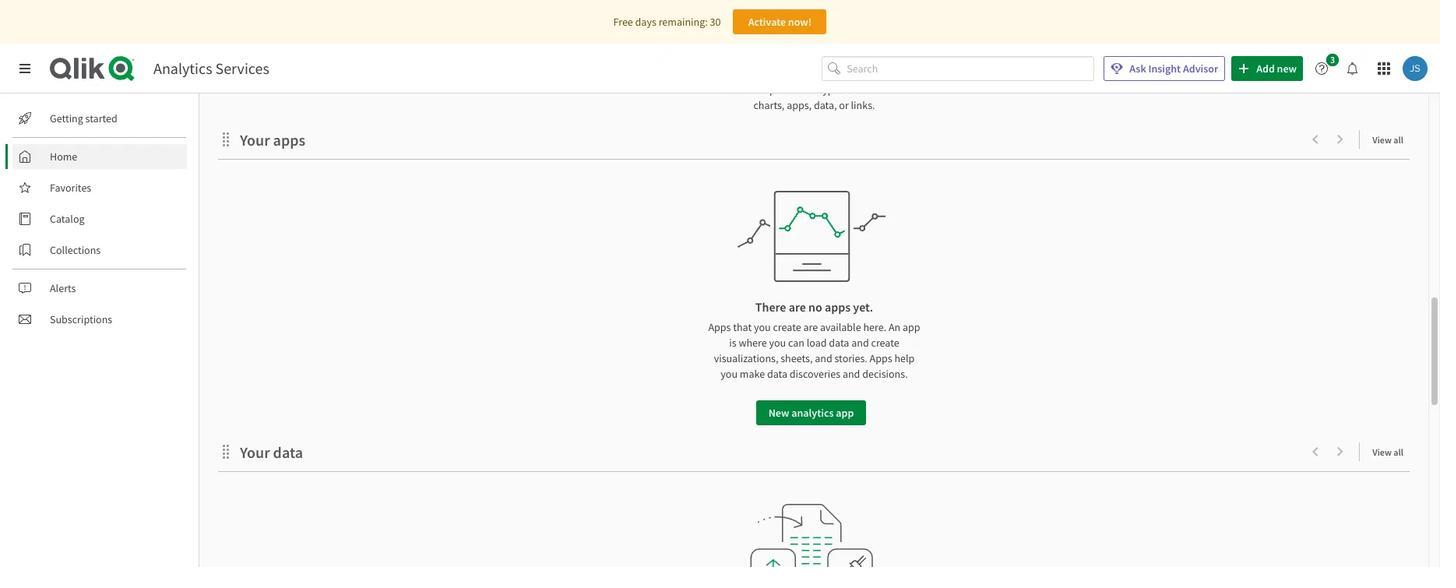 Task type: locate. For each thing, give the bounding box(es) containing it.
here. inside there are no apps yet. apps that you create are available here. an app is where you can load data and create visualizations, sheets, and stories. apps help you make data discoveries and decisions.
[[863, 320, 887, 334]]

discoveries
[[790, 367, 841, 381]]

0 vertical spatial data
[[829, 336, 849, 350]]

alerts
[[50, 281, 76, 295]]

1 vertical spatial view all
[[1373, 446, 1404, 458]]

that up is
[[733, 320, 752, 334]]

you up examples
[[770, 67, 787, 81]]

30
[[710, 15, 721, 29]]

0 horizontal spatial apps
[[708, 320, 731, 334]]

is
[[729, 336, 737, 350]]

you left can
[[769, 336, 786, 350]]

2 vertical spatial and
[[843, 367, 860, 381]]

view all link for your apps
[[1373, 129, 1410, 149]]

the
[[802, 83, 817, 97]]

decisions.
[[862, 367, 908, 381]]

can
[[788, 336, 805, 350]]

1 vertical spatial view all link
[[1373, 442, 1410, 461]]

types
[[819, 83, 844, 97]]

that
[[749, 67, 768, 81], [733, 320, 752, 334]]

1 vertical spatial apps
[[825, 299, 851, 315]]

ask
[[1130, 62, 1146, 76]]

app inside there are no apps yet. apps that you create are available here. an app is where you can load data and create visualizations, sheets, and stories. apps help you make data discoveries and decisions.
[[903, 320, 920, 334]]

1 vertical spatial app
[[836, 406, 854, 420]]

2 view all link from the top
[[1373, 442, 1410, 461]]

of down to on the top right of the page
[[846, 83, 855, 97]]

view
[[1373, 134, 1392, 146], [1373, 446, 1392, 458]]

0 vertical spatial view all link
[[1373, 129, 1410, 149]]

jacob simon image
[[1403, 56, 1428, 81]]

move collection image left 'your data'
[[218, 444, 234, 459]]

your
[[240, 130, 270, 150], [240, 443, 270, 462]]

1 vertical spatial and
[[815, 351, 832, 365]]

apps up is
[[708, 320, 731, 334]]

view for your apps
[[1373, 134, 1392, 146]]

started
[[85, 111, 117, 125]]

apps
[[273, 130, 305, 150], [825, 299, 851, 315]]

app right an
[[903, 320, 920, 334]]

are up load
[[803, 320, 818, 334]]

are down shown
[[895, 83, 909, 97]]

1 horizontal spatial create
[[871, 336, 899, 350]]

1 vertical spatial your
[[240, 443, 270, 462]]

1 vertical spatial apps
[[870, 351, 892, 365]]

you up "where"
[[754, 320, 771, 334]]

0 vertical spatial view
[[1373, 134, 1392, 146]]

apps up decisions.
[[870, 351, 892, 365]]

of
[[790, 83, 800, 97], [846, 83, 855, 97]]

move collection image
[[218, 131, 234, 147], [218, 444, 234, 459]]

0 vertical spatial are
[[895, 83, 909, 97]]

and
[[852, 336, 869, 350], [815, 351, 832, 365], [843, 367, 860, 381]]

1 view from the top
[[1373, 134, 1392, 146]]

0 vertical spatial app
[[903, 320, 920, 334]]

apps
[[708, 320, 731, 334], [870, 351, 892, 365]]

shown
[[888, 67, 918, 81]]

1 all from the top
[[1394, 134, 1404, 146]]

0 vertical spatial your
[[240, 130, 270, 150]]

view all for your apps
[[1373, 134, 1404, 146]]

0 vertical spatial all
[[1394, 134, 1404, 146]]

0 horizontal spatial app
[[836, 406, 854, 420]]

1 vertical spatial that
[[733, 320, 752, 334]]

0 vertical spatial apps
[[273, 130, 305, 150]]

2 view all from the top
[[1373, 446, 1404, 458]]

and down the stories.
[[843, 367, 860, 381]]

getting started link
[[12, 106, 187, 131]]

view all link
[[1373, 129, 1410, 149], [1373, 442, 1410, 461]]

create up can
[[773, 320, 801, 334]]

1 horizontal spatial apps
[[870, 351, 892, 365]]

data
[[829, 336, 849, 350], [767, 367, 788, 381], [273, 443, 303, 462]]

0 vertical spatial move collection image
[[218, 131, 234, 147]]

1 horizontal spatial app
[[903, 320, 920, 334]]

1 vertical spatial move collection image
[[218, 444, 234, 459]]

1 view all link from the top
[[1373, 129, 1410, 149]]

2 view from the top
[[1373, 446, 1392, 458]]

2 horizontal spatial data
[[829, 336, 849, 350]]

activate
[[748, 15, 786, 29]]

add new
[[1257, 62, 1297, 76]]

1 view all from the top
[[1373, 134, 1404, 146]]

are left no
[[789, 299, 806, 315]]

no
[[809, 299, 822, 315]]

subscriptions link
[[12, 307, 187, 332]]

0 horizontal spatial here.
[[719, 83, 743, 97]]

make
[[740, 367, 765, 381]]

here. down content
[[719, 83, 743, 97]]

available
[[820, 320, 861, 334]]

1 horizontal spatial of
[[846, 83, 855, 97]]

insight
[[1148, 62, 1181, 76]]

new
[[1277, 62, 1297, 76]]

here. left an
[[863, 320, 887, 334]]

visualizations,
[[714, 351, 778, 365]]

0 vertical spatial and
[[852, 336, 869, 350]]

1 vertical spatial here.
[[863, 320, 887, 334]]

app
[[903, 320, 920, 334], [836, 406, 854, 420]]

move collection image left your apps
[[218, 131, 234, 147]]

charts,
[[754, 98, 785, 112]]

analytics
[[792, 406, 834, 420]]

Search text field
[[847, 56, 1095, 81]]

0 horizontal spatial of
[[790, 83, 800, 97]]

1 vertical spatial are
[[789, 299, 806, 315]]

create down an
[[871, 336, 899, 350]]

0 horizontal spatial apps
[[273, 130, 305, 150]]

and down load
[[815, 351, 832, 365]]

your apps link
[[240, 130, 312, 150]]

data,
[[814, 98, 837, 112]]

main content
[[193, 0, 1440, 567]]

2 all from the top
[[1394, 446, 1404, 458]]

of left the
[[790, 83, 800, 97]]

0 vertical spatial create
[[773, 320, 801, 334]]

analytics services
[[153, 58, 269, 78]]

0 vertical spatial that
[[749, 67, 768, 81]]

1 horizontal spatial apps
[[825, 299, 851, 315]]

all
[[1394, 134, 1404, 146], [1394, 446, 1404, 458]]

are
[[895, 83, 909, 97], [789, 299, 806, 315], [803, 320, 818, 334]]

you
[[770, 67, 787, 81], [754, 320, 771, 334], [769, 336, 786, 350], [721, 367, 738, 381]]

0 vertical spatial here.
[[719, 83, 743, 97]]

ask insight advisor button
[[1104, 56, 1225, 81]]

will
[[856, 67, 872, 81]]

1 horizontal spatial data
[[767, 367, 788, 381]]

searchbar element
[[822, 56, 1095, 81]]

and up the stories.
[[852, 336, 869, 350]]

collections link
[[12, 238, 187, 262]]

load
[[807, 336, 827, 350]]

getting
[[50, 111, 83, 125]]

0 horizontal spatial create
[[773, 320, 801, 334]]

1 horizontal spatial here.
[[863, 320, 887, 334]]

home link
[[12, 144, 187, 169]]

2 vertical spatial data
[[273, 443, 303, 462]]

1 of from the left
[[790, 83, 800, 97]]

services
[[215, 58, 269, 78]]

1 vertical spatial all
[[1394, 446, 1404, 458]]

0 vertical spatial view all
[[1373, 134, 1404, 146]]

view all
[[1373, 134, 1404, 146], [1373, 446, 1404, 458]]

here.
[[719, 83, 743, 97], [863, 320, 887, 334]]

content
[[710, 67, 747, 81]]

your apps
[[240, 130, 305, 150]]

your data link
[[240, 443, 309, 462]]

move collection image for your data
[[218, 444, 234, 459]]

0 vertical spatial apps
[[708, 320, 731, 334]]

new analytics app button
[[756, 400, 866, 425]]

app right analytics
[[836, 406, 854, 420]]

1 vertical spatial view
[[1373, 446, 1392, 458]]

remaining:
[[659, 15, 708, 29]]

all for your apps
[[1394, 134, 1404, 146]]

help
[[895, 351, 915, 365]]

that up examples
[[749, 67, 768, 81]]

create
[[773, 320, 801, 334], [871, 336, 899, 350]]



Task type: describe. For each thing, give the bounding box(es) containing it.
are inside content that you have access to will be shown here. examples of the types of content are charts, apps, data, or links.
[[895, 83, 909, 97]]

close sidebar menu image
[[19, 62, 31, 75]]

view for your data
[[1373, 446, 1392, 458]]

2 vertical spatial are
[[803, 320, 818, 334]]

view all for your data
[[1373, 446, 1404, 458]]

your for your data
[[240, 443, 270, 462]]

examples
[[745, 83, 788, 97]]

catalog link
[[12, 206, 187, 231]]

all for your data
[[1394, 446, 1404, 458]]

be
[[875, 67, 886, 81]]

0 horizontal spatial data
[[273, 443, 303, 462]]

apps,
[[787, 98, 812, 112]]

content that you have access to will be shown here. examples of the types of content are charts, apps, data, or links.
[[710, 67, 918, 112]]

activate now! link
[[733, 9, 827, 34]]

days
[[635, 15, 657, 29]]

you down visualizations,
[[721, 367, 738, 381]]

app inside button
[[836, 406, 854, 420]]

links.
[[851, 98, 875, 112]]

move collection image for your apps
[[218, 131, 234, 147]]

main content containing your apps
[[193, 0, 1440, 567]]

sheets,
[[781, 351, 813, 365]]

new
[[769, 406, 789, 420]]

stories.
[[835, 351, 868, 365]]

where
[[739, 336, 767, 350]]

that inside content that you have access to will be shown here. examples of the types of content are charts, apps, data, or links.
[[749, 67, 768, 81]]

here. inside content that you have access to will be shown here. examples of the types of content are charts, apps, data, or links.
[[719, 83, 743, 97]]

favorites link
[[12, 175, 187, 200]]

or
[[839, 98, 849, 112]]

now!
[[788, 15, 812, 29]]

to
[[845, 67, 854, 81]]

alerts link
[[12, 276, 187, 301]]

you inside content that you have access to will be shown here. examples of the types of content are charts, apps, data, or links.
[[770, 67, 787, 81]]

yet.
[[853, 299, 873, 315]]

add new button
[[1232, 56, 1303, 81]]

2 of from the left
[[846, 83, 855, 97]]

ask insight advisor
[[1130, 62, 1218, 76]]

getting started
[[50, 111, 117, 125]]

navigation pane element
[[0, 100, 199, 338]]

that inside there are no apps yet. apps that you create are available here. an app is where you can load data and create visualizations, sheets, and stories. apps help you make data discoveries and decisions.
[[733, 320, 752, 334]]

access
[[813, 67, 843, 81]]

favorites
[[50, 181, 91, 195]]

your data
[[240, 443, 303, 462]]

1 vertical spatial data
[[767, 367, 788, 381]]

content
[[857, 83, 892, 97]]

have
[[789, 67, 811, 81]]

there
[[755, 299, 786, 315]]

analytics
[[153, 58, 212, 78]]

view all link for your data
[[1373, 442, 1410, 461]]

an
[[889, 320, 901, 334]]

free days remaining: 30
[[613, 15, 721, 29]]

there are no apps yet. apps that you create are available here. an app is where you can load data and create visualizations, sheets, and stories. apps help you make data discoveries and decisions.
[[708, 299, 920, 381]]

advisor
[[1183, 62, 1218, 76]]

add
[[1257, 62, 1275, 76]]

new analytics app
[[769, 406, 854, 420]]

3
[[1330, 54, 1335, 65]]

1 vertical spatial create
[[871, 336, 899, 350]]

analytics services element
[[153, 58, 269, 78]]

activate now!
[[748, 15, 812, 29]]

home
[[50, 150, 77, 164]]

3 button
[[1309, 54, 1344, 81]]

your for your apps
[[240, 130, 270, 150]]

catalog
[[50, 212, 85, 226]]

apps inside there are no apps yet. apps that you create are available here. an app is where you can load data and create visualizations, sheets, and stories. apps help you make data discoveries and decisions.
[[825, 299, 851, 315]]

free
[[613, 15, 633, 29]]

collections
[[50, 243, 101, 257]]

subscriptions
[[50, 312, 112, 326]]



Task type: vqa. For each thing, say whether or not it's contained in the screenshot.
first Qlik image from the right
no



